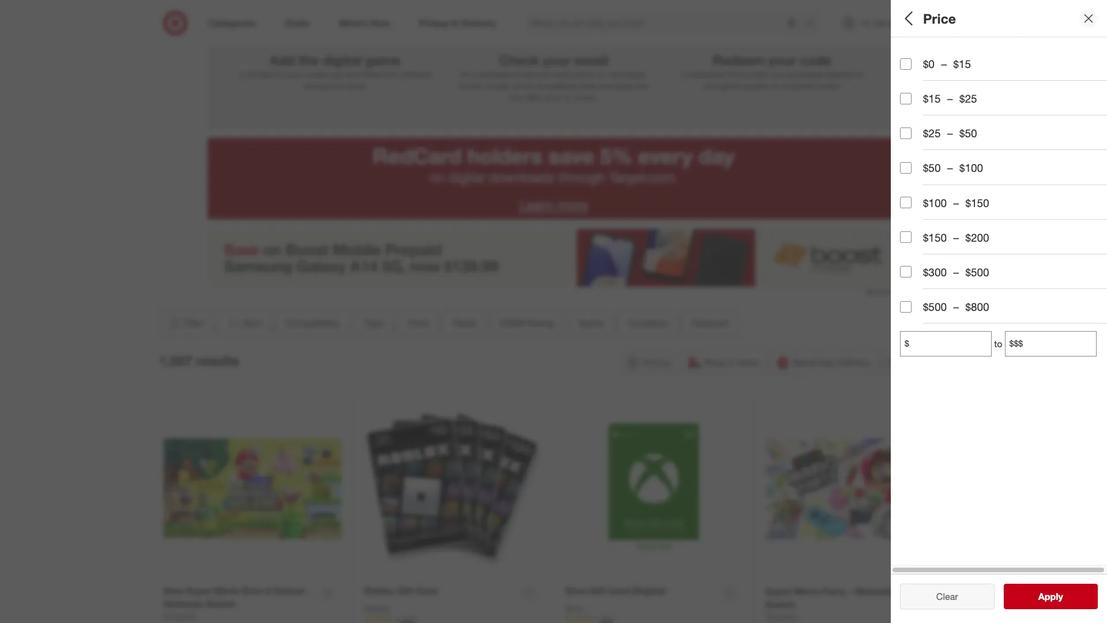 Task type: describe. For each thing, give the bounding box(es) containing it.
genre inside all filters dialog
[[901, 251, 932, 265]]

enjoy!
[[820, 81, 842, 90]]

see results
[[1027, 591, 1076, 602]]

bros
[[242, 585, 263, 597]]

add
[[270, 52, 295, 68]]

5%
[[601, 143, 633, 169]]

0 horizontal spatial genre button
[[569, 310, 614, 336]]

roblox gift card image
[[364, 400, 542, 578]]

1 horizontal spatial type button
[[901, 78, 1108, 118]]

to inside price dialog
[[995, 338, 1003, 350]]

1 vertical spatial genre
[[579, 317, 604, 329]]

up
[[543, 92, 552, 102]]

pickup
[[643, 357, 671, 368]]

1 horizontal spatial $50
[[960, 127, 978, 140]]

0 horizontal spatial featured
[[692, 317, 729, 329]]

$200
[[966, 231, 990, 244]]

shipping
[[905, 357, 941, 368]]

and inside check your email for a download code and instructions on next steps. emails usually arrive immediately after purchase, but can take up to 4+ hours.
[[537, 69, 550, 79]]

but
[[637, 81, 649, 90]]

0 horizontal spatial $500
[[924, 300, 948, 313]]

system
[[744, 81, 770, 90]]

same
[[793, 357, 817, 368]]

1 horizontal spatial the
[[385, 69, 397, 79]]

0 horizontal spatial the
[[299, 52, 319, 68]]

check
[[499, 52, 539, 68]]

1 horizontal spatial $15
[[954, 57, 972, 70]]

you
[[772, 69, 785, 79]]

content inside redeem your code to download the content you purchased directly to your game system or computer. enjoy!
[[742, 69, 770, 79]]

1 vertical spatial rating
[[528, 317, 554, 329]]

store
[[739, 357, 759, 368]]

a
[[472, 69, 476, 79]]

check your email for a download code and instructions on next steps. emails usually arrive immediately after purchase, but can take up to 4+ hours.
[[459, 52, 649, 102]]

apply
[[1039, 591, 1064, 602]]

target.com.
[[609, 169, 678, 186]]

- inside new super mario bros u deluxe - nintendo switch
[[307, 585, 311, 597]]

code inside check your email for a download code and instructions on next steps. emails usually arrive immediately after purchase, but can take up to 4+ hours.
[[516, 69, 535, 79]]

usually
[[485, 81, 510, 90]]

redeem your code to download the content you purchased directly to your game system or computer. enjoy!
[[681, 52, 864, 90]]

0 horizontal spatial esrb
[[501, 317, 525, 329]]

card for xbox
[[608, 585, 630, 597]]

all
[[956, 591, 965, 602]]

1 horizontal spatial compatibility button
[[901, 38, 1108, 78]]

see results button
[[1004, 584, 1099, 609]]

2 vertical spatial price
[[408, 317, 429, 329]]

$15  –  $25 checkbox
[[901, 93, 912, 104]]

price dialog
[[892, 0, 1108, 623]]

same day delivery
[[793, 357, 871, 368]]

roblox link
[[364, 603, 390, 614]]

0 vertical spatial $150
[[966, 196, 990, 209]]

0 horizontal spatial $25
[[924, 127, 941, 140]]

0 horizontal spatial $150
[[924, 231, 948, 244]]

emails
[[459, 81, 483, 90]]

rating inside all filters dialog
[[934, 211, 968, 224]]

sponsored
[[866, 287, 900, 296]]

xbox gift card (digital) link
[[565, 584, 666, 598]]

none text field inside price dialog
[[901, 331, 993, 357]]

learn more
[[519, 197, 588, 214]]

$0
[[924, 57, 935, 70]]

hours.
[[576, 92, 598, 102]]

take
[[526, 92, 541, 102]]

to inside check your email for a download code and instructions on next steps. emails usually arrive immediately after purchase, but can take up to 4+ hours.
[[555, 92, 562, 102]]

purchased
[[787, 69, 826, 79]]

new super mario bros u deluxe - nintendo switch link
[[164, 584, 314, 611]]

1 vertical spatial type button
[[354, 310, 394, 336]]

(digital)
[[632, 585, 666, 597]]

email
[[575, 52, 609, 68]]

1
[[331, 10, 340, 31]]

nintendo link for super mario party - nintendo switch
[[766, 611, 799, 623]]

$50  –  $100
[[924, 161, 984, 175]]

1 vertical spatial type
[[364, 317, 384, 329]]

1 vertical spatial compatibility button
[[276, 310, 350, 336]]

pickup button
[[622, 350, 678, 375]]

checkout
[[399, 69, 432, 79]]

nintendo inside new super mario bros u deluxe - nintendo switch
[[164, 598, 203, 610]]

filter
[[184, 317, 204, 329]]

immediately
[[535, 81, 578, 90]]

1 horizontal spatial genre button
[[901, 239, 1108, 280]]

advertisement region
[[208, 229, 900, 287]]

follow
[[362, 69, 383, 79]]

1 horizontal spatial condition button
[[901, 280, 1108, 320]]

xbox for xbox
[[565, 604, 584, 613]]

$25  –  $50 checkbox
[[901, 127, 912, 139]]

0 horizontal spatial esrb rating button
[[491, 310, 564, 336]]

super inside super mario party - nintendo switch
[[766, 586, 792, 597]]

arrive
[[512, 81, 532, 90]]

game inside redeem your code to download the content you purchased directly to your game system or computer. enjoy!
[[721, 81, 742, 90]]

add the digital game or content to your online cart and follow the checkout process as usual.
[[239, 52, 432, 90]]

$800
[[966, 300, 990, 313]]

1 vertical spatial condition
[[628, 317, 668, 329]]

as
[[335, 81, 344, 90]]

1,557
[[159, 353, 192, 369]]

1 horizontal spatial $100
[[960, 161, 984, 175]]

shipping button
[[883, 350, 949, 375]]

$100  –  $150 checkbox
[[901, 197, 912, 208]]

day
[[699, 143, 735, 169]]

redeem
[[713, 52, 765, 68]]

content inside 'add the digital game or content to your online cart and follow the checkout process as usual.'
[[248, 69, 276, 79]]

filter button
[[159, 310, 213, 336]]

price inside all filters dialog
[[901, 130, 928, 143]]

through
[[559, 169, 605, 186]]

delivery
[[838, 357, 871, 368]]

1 horizontal spatial $25
[[960, 92, 978, 105]]

cart
[[329, 69, 344, 79]]

holders
[[468, 143, 543, 169]]

all
[[901, 10, 917, 26]]

What can we help you find? suggestions appear below search field
[[525, 10, 808, 36]]

2
[[549, 10, 559, 31]]

price button inside all filters dialog
[[901, 118, 1108, 159]]

$300  –  $500
[[924, 265, 990, 279]]

$25  –  $50
[[924, 127, 978, 140]]

roblox gift card link
[[364, 584, 437, 598]]

computer.
[[781, 81, 818, 90]]

$300  –  $500 checkbox
[[901, 266, 912, 278]]

none text field inside price dialog
[[1005, 331, 1097, 357]]

mario inside new super mario bros u deluxe - nintendo switch
[[214, 585, 240, 597]]

sort
[[244, 317, 261, 329]]

or inside 'add the digital game or content to your online cart and follow the checkout process as usual.'
[[239, 69, 246, 79]]

sort button
[[218, 310, 271, 336]]

0 horizontal spatial compatibility
[[286, 317, 340, 329]]

shop in store button
[[683, 350, 767, 375]]

type inside all filters dialog
[[901, 90, 925, 103]]

esrb inside all filters dialog
[[901, 211, 931, 224]]



Task type: locate. For each thing, give the bounding box(es) containing it.
1 horizontal spatial card
[[608, 585, 630, 597]]

0 vertical spatial type
[[901, 90, 925, 103]]

- right party
[[849, 586, 853, 597]]

to
[[278, 69, 285, 79], [681, 69, 688, 79], [856, 69, 864, 79], [555, 92, 562, 102], [995, 338, 1003, 350]]

results for see results
[[1046, 591, 1076, 602]]

$50 up $50  –  $100 on the top right of page
[[960, 127, 978, 140]]

condition inside all filters dialog
[[901, 292, 951, 305]]

the up online
[[299, 52, 319, 68]]

1 horizontal spatial gift
[[590, 585, 606, 597]]

0 vertical spatial game
[[365, 52, 401, 68]]

super mario party - nintendo switch
[[766, 586, 895, 610]]

$0  –  $15 checkbox
[[901, 58, 912, 70]]

$500
[[966, 265, 990, 279], [924, 300, 948, 313]]

download inside redeem your code to download the content you purchased directly to your game system or computer. enjoy!
[[691, 69, 726, 79]]

1 vertical spatial deals
[[453, 317, 477, 329]]

featured up shop
[[692, 317, 729, 329]]

card for roblox
[[416, 585, 437, 597]]

featured button down $800
[[901, 320, 1108, 361]]

on inside check your email for a download code and instructions on next steps. emails usually arrive immediately after purchase, but can take up to 4+ hours.
[[597, 69, 606, 79]]

condition down $300
[[901, 292, 951, 305]]

0 vertical spatial $25
[[960, 92, 978, 105]]

1 horizontal spatial genre
[[901, 251, 932, 265]]

clear for clear all
[[931, 591, 953, 602]]

more
[[557, 197, 588, 214]]

roblox for roblox
[[364, 604, 390, 613]]

xbox down xbox gift card (digital) link on the bottom of the page
[[565, 604, 584, 613]]

1 horizontal spatial esrb rating
[[901, 211, 968, 224]]

game inside 'add the digital game or content to your online cart and follow the checkout process as usual.'
[[365, 52, 401, 68]]

0 horizontal spatial deals
[[453, 317, 477, 329]]

1 vertical spatial $15
[[924, 92, 941, 105]]

2 card from the left
[[608, 585, 630, 597]]

super inside new super mario bros u deluxe - nintendo switch
[[186, 585, 212, 597]]

condition
[[901, 292, 951, 305], [628, 317, 668, 329]]

esrb rating button inside all filters dialog
[[901, 199, 1108, 239]]

2 clear from the left
[[937, 591, 959, 602]]

clear inside button
[[937, 591, 959, 602]]

after
[[581, 81, 597, 90]]

save
[[549, 143, 595, 169]]

0 horizontal spatial type button
[[354, 310, 394, 336]]

Include out of stock checkbox
[[901, 453, 912, 464]]

u
[[265, 585, 272, 597]]

see
[[1027, 591, 1044, 602]]

roblox
[[364, 585, 395, 597], [364, 604, 390, 613]]

your down redeem
[[703, 81, 719, 90]]

price button
[[901, 118, 1108, 159], [398, 310, 439, 336]]

1 vertical spatial $50
[[924, 161, 941, 175]]

on digital downloads through target.com.
[[430, 169, 678, 186]]

featured up shipping
[[901, 332, 947, 345]]

1 download from the left
[[479, 69, 514, 79]]

1 vertical spatial $150
[[924, 231, 948, 244]]

1 horizontal spatial rating
[[934, 211, 968, 224]]

0 vertical spatial compatibility button
[[901, 38, 1108, 78]]

deluxe
[[275, 585, 305, 597]]

on down "redcard"
[[430, 169, 445, 186]]

game up follow
[[365, 52, 401, 68]]

None text field
[[1005, 331, 1097, 357]]

all filters dialog
[[892, 0, 1108, 623]]

content down add
[[248, 69, 276, 79]]

0 vertical spatial genre
[[901, 251, 932, 265]]

1 horizontal spatial esrb rating button
[[901, 199, 1108, 239]]

$15 right the $0 at the top of page
[[954, 57, 972, 70]]

1 horizontal spatial game
[[721, 81, 742, 90]]

results for 1,557 results
[[196, 353, 239, 369]]

digital inside 'add the digital game or content to your online cart and follow the checkout process as usual.'
[[323, 52, 362, 68]]

digital up cart
[[323, 52, 362, 68]]

1 vertical spatial compatibility
[[286, 317, 340, 329]]

xbox up xbox link
[[565, 585, 587, 597]]

1 vertical spatial roblox
[[364, 604, 390, 613]]

clear inside button
[[931, 591, 953, 602]]

1 clear from the left
[[931, 591, 953, 602]]

$25 up '$25  –  $50'
[[960, 92, 978, 105]]

nintendo
[[855, 586, 895, 597], [164, 598, 203, 610], [164, 611, 197, 621], [766, 612, 799, 622]]

1 vertical spatial game
[[721, 81, 742, 90]]

0 horizontal spatial -
[[307, 585, 311, 597]]

switch inside super mario party - nintendo switch
[[766, 599, 796, 610]]

$150  –  $200 checkbox
[[901, 232, 912, 243]]

1 card from the left
[[416, 585, 437, 597]]

$50 right $50  –  $100 option
[[924, 161, 941, 175]]

$500 right $500  –  $800 option
[[924, 300, 948, 313]]

steps.
[[626, 69, 648, 79]]

results right 1,557
[[196, 353, 239, 369]]

2 download from the left
[[691, 69, 726, 79]]

0 vertical spatial xbox
[[565, 585, 587, 597]]

on left next
[[597, 69, 606, 79]]

0 horizontal spatial deals button
[[444, 310, 486, 336]]

0 vertical spatial price button
[[901, 118, 1108, 159]]

0 horizontal spatial and
[[346, 69, 360, 79]]

1 horizontal spatial and
[[537, 69, 550, 79]]

or inside redeem your code to download the content you purchased directly to your game system or computer. enjoy!
[[772, 81, 779, 90]]

0 vertical spatial deals
[[901, 171, 930, 184]]

0 vertical spatial $50
[[960, 127, 978, 140]]

filters
[[920, 10, 956, 26]]

0 horizontal spatial price button
[[398, 310, 439, 336]]

gift for roblox
[[398, 585, 413, 597]]

esrb rating inside all filters dialog
[[901, 211, 968, 224]]

purchase,
[[599, 81, 635, 90]]

roblox down roblox gift card link
[[364, 604, 390, 613]]

code up arrive
[[516, 69, 535, 79]]

0 vertical spatial condition
[[901, 292, 951, 305]]

$100 up $100  –  $150
[[960, 161, 984, 175]]

xbox gift card (digital)
[[565, 585, 666, 597]]

digital down holders
[[449, 169, 485, 186]]

super left party
[[766, 586, 792, 597]]

condition button down $300  –  $500
[[901, 280, 1108, 320]]

4+
[[564, 92, 573, 102]]

your up instructions
[[543, 52, 571, 68]]

game
[[365, 52, 401, 68], [721, 81, 742, 90]]

super
[[186, 585, 212, 597], [766, 586, 792, 597]]

0 horizontal spatial genre
[[579, 317, 604, 329]]

roblox for roblox gift card
[[364, 585, 395, 597]]

1 horizontal spatial $500
[[966, 265, 990, 279]]

0 vertical spatial rating
[[934, 211, 968, 224]]

gift inside roblox gift card link
[[398, 585, 413, 597]]

0 vertical spatial featured
[[692, 317, 729, 329]]

featured
[[692, 317, 729, 329], [901, 332, 947, 345]]

1 horizontal spatial switch
[[766, 599, 796, 610]]

code up purchased
[[801, 52, 832, 68]]

$500 down $200
[[966, 265, 990, 279]]

your down add
[[287, 69, 303, 79]]

shop in store
[[704, 357, 759, 368]]

your inside 'add the digital game or content to your online cart and follow the checkout process as usual.'
[[287, 69, 303, 79]]

1 vertical spatial featured
[[901, 332, 947, 345]]

apply button
[[1004, 584, 1099, 609]]

0 horizontal spatial condition
[[628, 317, 668, 329]]

0 horizontal spatial content
[[248, 69, 276, 79]]

the down redeem
[[728, 69, 740, 79]]

$150  –  $200
[[924, 231, 990, 244]]

on
[[597, 69, 606, 79], [430, 169, 445, 186]]

online
[[305, 69, 327, 79]]

clear for clear
[[937, 591, 959, 602]]

nintendo link for new super mario bros u deluxe - nintendo switch
[[164, 611, 197, 622]]

1 vertical spatial results
[[1046, 591, 1076, 602]]

2 xbox from the top
[[565, 604, 584, 613]]

3
[[768, 10, 777, 31]]

1 gift from the left
[[398, 585, 413, 597]]

$15  –  $25
[[924, 92, 978, 105]]

clear
[[931, 591, 953, 602], [937, 591, 959, 602]]

downloads
[[489, 169, 555, 186]]

$50  –  $100 checkbox
[[901, 162, 912, 174]]

$25 right $25  –  $50 checkbox at the top
[[924, 127, 941, 140]]

1 vertical spatial $100
[[924, 196, 948, 209]]

0 vertical spatial roblox
[[364, 585, 395, 597]]

for
[[460, 69, 470, 79]]

instructions
[[553, 69, 595, 79]]

nintendo link down new
[[164, 611, 197, 622]]

1 vertical spatial esrb
[[501, 317, 525, 329]]

1 vertical spatial or
[[772, 81, 779, 90]]

1 horizontal spatial featured
[[901, 332, 947, 345]]

results inside the see results button
[[1046, 591, 1076, 602]]

redcard holders save 5% every day
[[373, 143, 735, 169]]

condition button
[[901, 280, 1108, 320], [618, 310, 678, 336]]

1 horizontal spatial download
[[691, 69, 726, 79]]

featured inside all filters dialog
[[901, 332, 947, 345]]

0 vertical spatial deals button
[[901, 159, 1108, 199]]

0 horizontal spatial mario
[[214, 585, 240, 597]]

$0  –  $15
[[924, 57, 972, 70]]

2 and from the left
[[537, 69, 550, 79]]

0 vertical spatial genre button
[[901, 239, 1108, 280]]

clear all button
[[901, 584, 995, 609]]

xbox link
[[565, 603, 584, 614]]

switch
[[206, 598, 236, 610], [766, 599, 796, 610]]

1 vertical spatial code
[[516, 69, 535, 79]]

esrb
[[901, 211, 931, 224], [501, 317, 525, 329]]

1 horizontal spatial content
[[742, 69, 770, 79]]

0 horizontal spatial esrb rating
[[501, 317, 554, 329]]

to inside 'add the digital game or content to your online cart and follow the checkout process as usual.'
[[278, 69, 285, 79]]

compatibility inside all filters dialog
[[901, 49, 970, 63]]

day
[[819, 357, 835, 368]]

or
[[239, 69, 246, 79], [772, 81, 779, 90]]

rating
[[934, 211, 968, 224], [528, 317, 554, 329]]

0 horizontal spatial digital
[[323, 52, 362, 68]]

featured button up shop
[[683, 310, 739, 336]]

None text field
[[901, 331, 993, 357]]

0 vertical spatial or
[[239, 69, 246, 79]]

party
[[823, 586, 846, 597]]

condition up 'pickup' button
[[628, 317, 668, 329]]

clear button
[[901, 584, 995, 609]]

1 horizontal spatial mario
[[795, 586, 820, 597]]

price inside dialog
[[924, 10, 957, 26]]

deals inside all filters dialog
[[901, 171, 930, 184]]

$500  –  $800
[[924, 300, 990, 313]]

- inside super mario party - nintendo switch
[[849, 586, 853, 597]]

shop
[[704, 357, 726, 368]]

0 horizontal spatial game
[[365, 52, 401, 68]]

and up immediately at the top of the page
[[537, 69, 550, 79]]

mario
[[214, 585, 240, 597], [795, 586, 820, 597]]

gift for xbox
[[590, 585, 606, 597]]

download inside check your email for a download code and instructions on next steps. emails usually arrive immediately after purchase, but can take up to 4+ hours.
[[479, 69, 514, 79]]

$150 up $200
[[966, 196, 990, 209]]

nintendo inside super mario party - nintendo switch
[[855, 586, 895, 597]]

$50
[[960, 127, 978, 140], [924, 161, 941, 175]]

1 vertical spatial genre button
[[569, 310, 614, 336]]

0 horizontal spatial on
[[430, 169, 445, 186]]

1 horizontal spatial featured button
[[901, 320, 1108, 361]]

the inside redeem your code to download the content you purchased directly to your game system or computer. enjoy!
[[728, 69, 740, 79]]

1 horizontal spatial price button
[[901, 118, 1108, 159]]

content up system
[[742, 69, 770, 79]]

0 horizontal spatial results
[[196, 353, 239, 369]]

1 horizontal spatial super
[[766, 586, 792, 597]]

esrb rating
[[901, 211, 968, 224], [501, 317, 554, 329]]

$25
[[960, 92, 978, 105], [924, 127, 941, 140]]

switch inside new super mario bros u deluxe - nintendo switch
[[206, 598, 236, 610]]

results right see
[[1046, 591, 1076, 602]]

search button
[[800, 10, 828, 38]]

usual.
[[346, 81, 367, 90]]

0 vertical spatial esrb rating
[[901, 211, 968, 224]]

download
[[479, 69, 514, 79], [691, 69, 726, 79]]

1 horizontal spatial compatibility
[[901, 49, 970, 63]]

new super mario bros u deluxe - nintendo switch
[[164, 585, 311, 610]]

1 xbox from the top
[[565, 585, 587, 597]]

code
[[801, 52, 832, 68], [516, 69, 535, 79]]

1 vertical spatial xbox
[[565, 604, 584, 613]]

your up 'you'
[[769, 52, 797, 68]]

0 horizontal spatial featured button
[[683, 310, 739, 336]]

download up the usually
[[479, 69, 514, 79]]

0 horizontal spatial condition button
[[618, 310, 678, 336]]

2 roblox from the top
[[364, 604, 390, 613]]

$100 right $100  –  $150 "option" on the top of the page
[[924, 196, 948, 209]]

xbox gift card (digital) image
[[565, 400, 743, 578], [565, 400, 743, 578]]

0 horizontal spatial $100
[[924, 196, 948, 209]]

redcard
[[373, 143, 462, 169]]

0 vertical spatial compatibility
[[901, 49, 970, 63]]

next
[[608, 69, 624, 79]]

download down redeem
[[691, 69, 726, 79]]

and up usual. at the left top of page
[[346, 69, 360, 79]]

new super mario bros u deluxe - nintendo switch image
[[164, 400, 341, 578], [164, 400, 341, 578]]

card
[[416, 585, 437, 597], [608, 585, 630, 597]]

gift
[[398, 585, 413, 597], [590, 585, 606, 597]]

learn
[[519, 197, 554, 214]]

1 horizontal spatial deals button
[[901, 159, 1108, 199]]

1 horizontal spatial deals
[[901, 171, 930, 184]]

xbox
[[565, 585, 587, 597], [565, 604, 584, 613]]

2 content from the left
[[742, 69, 770, 79]]

0 vertical spatial $500
[[966, 265, 990, 279]]

nintendo link
[[164, 611, 197, 622], [766, 611, 799, 623]]

roblox up roblox link
[[364, 585, 395, 597]]

mario inside super mario party - nintendo switch
[[795, 586, 820, 597]]

1 vertical spatial esrb rating
[[501, 317, 554, 329]]

super right new
[[186, 585, 212, 597]]

same day delivery button
[[772, 350, 879, 375]]

$150 right $150  –  $200 option
[[924, 231, 948, 244]]

0 vertical spatial $15
[[954, 57, 972, 70]]

condition button up 'pickup' button
[[618, 310, 678, 336]]

game left system
[[721, 81, 742, 90]]

1 content from the left
[[248, 69, 276, 79]]

mario left party
[[795, 586, 820, 597]]

price
[[924, 10, 957, 26], [901, 130, 928, 143], [408, 317, 429, 329]]

code inside redeem your code to download the content you purchased directly to your game system or computer. enjoy!
[[801, 52, 832, 68]]

can
[[510, 92, 523, 102]]

0 horizontal spatial $15
[[924, 92, 941, 105]]

$500  –  $800 checkbox
[[901, 301, 912, 312]]

clear all
[[931, 591, 965, 602]]

1 vertical spatial deals button
[[444, 310, 486, 336]]

1 horizontal spatial code
[[801, 52, 832, 68]]

- right deluxe
[[307, 585, 311, 597]]

2 gift from the left
[[590, 585, 606, 597]]

0 horizontal spatial card
[[416, 585, 437, 597]]

1 roblox from the top
[[364, 585, 395, 597]]

the right follow
[[385, 69, 397, 79]]

$15 right $15  –  $25 option
[[924, 92, 941, 105]]

1 horizontal spatial nintendo link
[[766, 611, 799, 623]]

in
[[729, 357, 736, 368]]

your inside check your email for a download code and instructions on next steps. emails usually arrive immediately after purchase, but can take up to 4+ hours.
[[543, 52, 571, 68]]

gift inside xbox gift card (digital) link
[[590, 585, 606, 597]]

mario left bros
[[214, 585, 240, 597]]

1 and from the left
[[346, 69, 360, 79]]

super mario party - nintendo switch image
[[766, 400, 944, 578], [766, 400, 944, 578]]

nintendo link down super mario party - nintendo switch
[[766, 611, 799, 623]]

all filters
[[901, 10, 956, 26]]

0 vertical spatial esrb rating button
[[901, 199, 1108, 239]]

xbox for xbox gift card (digital)
[[565, 585, 587, 597]]

0 horizontal spatial rating
[[528, 317, 554, 329]]

$100  –  $150
[[924, 196, 990, 209]]

0 vertical spatial $100
[[960, 161, 984, 175]]

1 horizontal spatial $150
[[966, 196, 990, 209]]

and inside 'add the digital game or content to your online cart and follow the checkout process as usual.'
[[346, 69, 360, 79]]

0 horizontal spatial gift
[[398, 585, 413, 597]]

0 horizontal spatial $50
[[924, 161, 941, 175]]

0 vertical spatial on
[[597, 69, 606, 79]]

1 vertical spatial digital
[[449, 169, 485, 186]]



Task type: vqa. For each thing, say whether or not it's contained in the screenshot.
Delivery at the bottom right
yes



